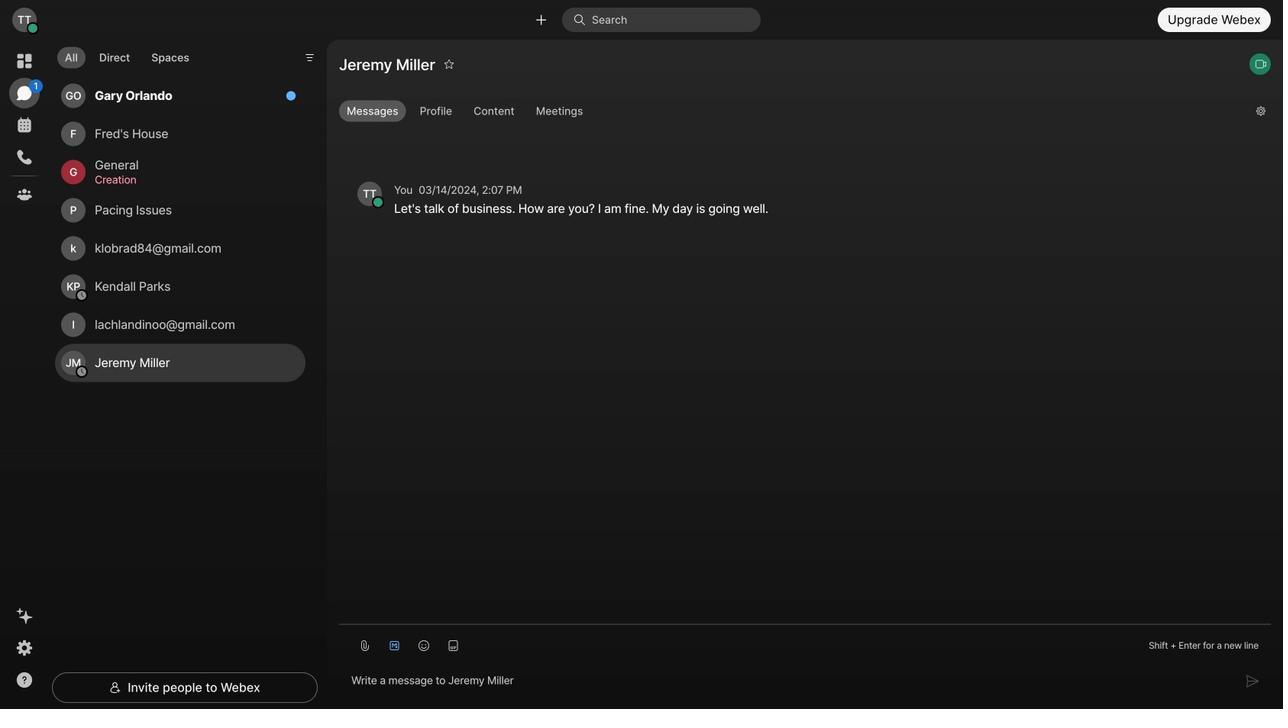 Task type: locate. For each thing, give the bounding box(es) containing it.
navigation
[[0, 40, 49, 710]]

klobrad84@gmail.com list item
[[55, 230, 306, 268]]

group
[[339, 101, 1244, 125]]

webex tab list
[[9, 46, 43, 210]]

pacing issues list item
[[55, 191, 306, 230]]

tab list
[[53, 38, 201, 73]]

fred's house list item
[[55, 115, 306, 153]]

general list item
[[55, 153, 306, 191]]



Task type: vqa. For each thing, say whether or not it's contained in the screenshot.
"Welcome Space" list item
no



Task type: describe. For each thing, give the bounding box(es) containing it.
kendall parks list item
[[55, 268, 306, 306]]

creation element
[[95, 172, 287, 188]]

jeremy miller list item
[[55, 344, 306, 382]]

lachlandinoo@gmail.com list item
[[55, 306, 306, 344]]

message composer toolbar element
[[339, 625, 1271, 661]]

gary orlando, new messages list item
[[55, 77, 306, 115]]

new messages image
[[286, 91, 296, 101]]



